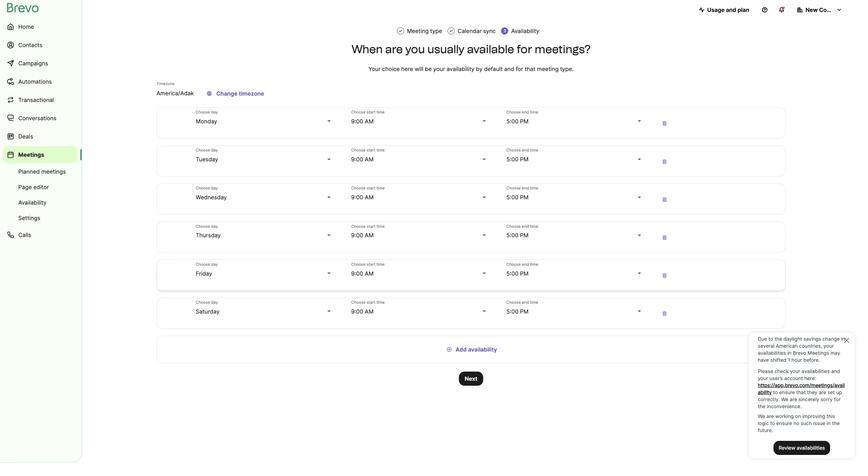 Task type: describe. For each thing, give the bounding box(es) containing it.
9:00 am field for wednesday
[[351, 193, 488, 202]]

9:00 am field for thursday
[[351, 231, 488, 240]]

5:00 for saturday
[[507, 308, 519, 315]]

0 vertical spatial availability
[[447, 65, 475, 73]]

your choice here will be your availability by default and for that meeting type.
[[369, 65, 574, 73]]

deals link
[[3, 128, 77, 145]]

9:00 for friday
[[351, 270, 363, 277]]

am for tuesday
[[365, 156, 374, 163]]

1 vertical spatial availability
[[468, 346, 497, 353]]

delete button for wednesday
[[658, 192, 672, 206]]

page
[[18, 184, 32, 191]]

remove range image for friday
[[661, 272, 669, 280]]

no color image containing add_circle_outline
[[445, 346, 454, 354]]

monday
[[196, 118, 217, 125]]

planned
[[18, 168, 40, 175]]

5:00 pm for saturday
[[507, 308, 529, 315]]

pm for monday
[[520, 118, 529, 125]]

new company button
[[792, 3, 848, 17]]

9:00 for saturday
[[351, 308, 363, 315]]

remove range image for monday
[[661, 119, 669, 128]]

5:00 for thursday
[[507, 232, 519, 239]]

5:00 pm field for monday
[[507, 117, 643, 126]]

meetings?
[[535, 43, 591, 56]]

delete for monday
[[662, 120, 668, 127]]

contacts link
[[3, 37, 77, 54]]

thursday
[[196, 232, 221, 239]]

saturday
[[196, 308, 220, 315]]

delete button for monday
[[658, 116, 672, 130]]

pm for saturday
[[520, 308, 529, 315]]

page editor
[[18, 184, 49, 191]]

home link
[[3, 18, 77, 35]]

tuesday
[[196, 156, 218, 163]]

am for saturday
[[365, 308, 374, 315]]

delete button for friday
[[658, 268, 672, 283]]

your
[[369, 65, 381, 73]]

deals
[[18, 133, 33, 140]]

5:00 pm field for thursday
[[507, 231, 643, 240]]

delete for friday
[[662, 273, 668, 280]]

meetings
[[18, 151, 44, 158]]

5:00 for friday
[[507, 270, 519, 277]]

when
[[352, 43, 383, 56]]

home
[[18, 23, 34, 30]]

5:00 pm for thursday
[[507, 232, 529, 239]]

check for calendar
[[449, 29, 454, 33]]

delete button for saturday
[[658, 307, 672, 321]]

add_circle_outline add availability
[[447, 346, 497, 353]]

sync
[[483, 27, 496, 35]]

5:00 pm field for saturday
[[507, 308, 643, 316]]

company
[[819, 6, 845, 13]]

no color image for meeting type
[[399, 29, 403, 33]]

planned meetings link
[[3, 165, 77, 179]]

delete for tuesday
[[662, 158, 668, 165]]

5:00 pm field for wednesday
[[507, 193, 643, 202]]

am for thursday
[[365, 232, 374, 239]]

9:00 am field for friday
[[351, 270, 488, 278]]

add_circle_outline
[[447, 346, 452, 353]]

usage
[[708, 6, 725, 13]]

plan
[[738, 6, 750, 13]]

delete button for tuesday
[[658, 154, 672, 168]]

pm for tuesday
[[520, 156, 529, 163]]

automations
[[18, 78, 52, 85]]

Thursday field
[[196, 231, 332, 240]]

remove range image
[[661, 310, 669, 318]]

america/adak
[[157, 90, 194, 97]]

9:00 am for friday
[[351, 270, 374, 277]]

change timezone
[[216, 90, 264, 97]]

available
[[467, 43, 514, 56]]

type
[[430, 27, 442, 35]]

settings link
[[3, 211, 77, 225]]

check for meeting
[[399, 29, 403, 33]]

5:00 for wednesday
[[507, 194, 519, 201]]

next
[[465, 376, 478, 383]]

am for wednesday
[[365, 194, 374, 201]]

transactional
[[18, 96, 54, 104]]

usually
[[428, 43, 465, 56]]

next button
[[459, 372, 483, 386]]



Task type: locate. For each thing, give the bounding box(es) containing it.
5:00 for monday
[[507, 118, 519, 125]]

calendar sync
[[458, 27, 496, 35]]

3 5:00 from the top
[[507, 194, 519, 201]]

remove range image for wednesday
[[661, 196, 669, 204]]

0 horizontal spatial and
[[504, 65, 514, 73]]

settings
[[18, 215, 40, 222]]

3 pm from the top
[[520, 194, 529, 201]]

4 delete from the top
[[662, 234, 668, 241]]

2 9:00 from the top
[[351, 156, 363, 163]]

default
[[484, 65, 503, 73]]

remove range image for thursday
[[661, 234, 669, 242]]

conversations
[[18, 115, 56, 122]]

availability right 3 at right top
[[511, 27, 540, 35]]

new
[[806, 6, 818, 13]]

0 vertical spatial availability
[[511, 27, 540, 35]]

3 5:00 pm field from the top
[[507, 193, 643, 202]]

conversations link
[[3, 110, 77, 127]]

3
[[504, 28, 506, 33]]

2 check from the left
[[449, 29, 454, 33]]

timezone
[[239, 90, 264, 97]]

for up that
[[517, 43, 532, 56]]

Tuesday field
[[196, 155, 332, 164]]

3 am from the top
[[365, 194, 374, 201]]

2 am from the top
[[365, 156, 374, 163]]

1 horizontal spatial check
[[449, 29, 454, 33]]

9:00 am for thursday
[[351, 232, 374, 239]]

6 5:00 from the top
[[507, 308, 519, 315]]

4 9:00 am from the top
[[351, 232, 374, 239]]

planned meetings
[[18, 168, 66, 175]]

9:00
[[351, 118, 363, 125], [351, 156, 363, 163], [351, 194, 363, 201], [351, 232, 363, 239], [351, 270, 363, 277], [351, 308, 363, 315]]

1 5:00 pm from the top
[[507, 118, 529, 125]]

5 pm from the top
[[520, 270, 529, 277]]

1 horizontal spatial and
[[726, 6, 736, 13]]

delete button
[[658, 116, 672, 130], [658, 154, 672, 168], [658, 192, 672, 206], [658, 230, 672, 244], [658, 268, 672, 283], [658, 307, 672, 321]]

am for friday
[[365, 270, 374, 277]]

for
[[517, 43, 532, 56], [516, 65, 523, 73]]

and left plan
[[726, 6, 736, 13]]

3 9:00 am field from the top
[[351, 193, 488, 202]]

pm for wednesday
[[520, 194, 529, 201]]

no color image for calendar sync
[[449, 29, 454, 33]]

delete button for thursday
[[658, 230, 672, 244]]

and inside button
[[726, 6, 736, 13]]

availability
[[447, 65, 475, 73], [468, 346, 497, 353]]

delete
[[662, 120, 668, 127], [662, 158, 668, 165], [662, 196, 668, 203], [662, 234, 668, 241], [662, 273, 668, 280], [662, 311, 668, 318]]

usage and plan button
[[693, 3, 755, 17]]

here
[[401, 65, 413, 73]]

9:00 am for wednesday
[[351, 194, 374, 201]]

automations link
[[3, 73, 77, 90]]

4 5:00 pm from the top
[[507, 232, 529, 239]]

6 9:00 from the top
[[351, 308, 363, 315]]

choice
[[382, 65, 400, 73]]

calls link
[[3, 227, 77, 244]]

9:00 am for monday
[[351, 118, 374, 125]]

campaigns
[[18, 60, 48, 67]]

3 delete button from the top
[[658, 192, 672, 206]]

0 vertical spatial for
[[517, 43, 532, 56]]

1 delete button from the top
[[658, 116, 672, 130]]

pm for friday
[[520, 270, 529, 277]]

availability
[[511, 27, 540, 35], [18, 199, 46, 206]]

check right 'type'
[[449, 29, 454, 33]]

contacts
[[18, 42, 42, 49]]

1 vertical spatial and
[[504, 65, 514, 73]]

when are you usually available for meetings?
[[352, 43, 591, 56]]

language
[[207, 90, 212, 97]]

5:00
[[507, 118, 519, 125], [507, 156, 519, 163], [507, 194, 519, 201], [507, 232, 519, 239], [507, 270, 519, 277], [507, 308, 519, 315]]

type.
[[560, 65, 574, 73]]

5 5:00 pm from the top
[[507, 270, 529, 277]]

1 pm from the top
[[520, 118, 529, 125]]

6 pm from the top
[[520, 308, 529, 315]]

1 9:00 am from the top
[[351, 118, 374, 125]]

meeting
[[407, 27, 429, 35]]

5:00 PM field
[[507, 117, 643, 126], [507, 155, 643, 164], [507, 193, 643, 202], [507, 231, 643, 240], [507, 270, 643, 278], [507, 308, 643, 316]]

4 5:00 pm field from the top
[[507, 231, 643, 240]]

2 5:00 pm field from the top
[[507, 155, 643, 164]]

5 delete from the top
[[662, 273, 668, 280]]

availability link
[[3, 196, 77, 210]]

remove range image for tuesday
[[661, 158, 669, 166]]

meetings
[[41, 168, 66, 175]]

Monday field
[[196, 117, 332, 126]]

availability inside availability link
[[18, 199, 46, 206]]

5:00 pm for monday
[[507, 118, 529, 125]]

5 9:00 am from the top
[[351, 270, 374, 277]]

calendar
[[458, 27, 482, 35]]

9:00 for monday
[[351, 118, 363, 125]]

5 9:00 am field from the top
[[351, 270, 488, 278]]

5 am from the top
[[365, 270, 374, 277]]

for left that
[[516, 65, 523, 73]]

1 check from the left
[[399, 29, 403, 33]]

9:00 for tuesday
[[351, 156, 363, 163]]

2 pm from the top
[[520, 156, 529, 163]]

no color image
[[399, 29, 403, 33], [449, 29, 454, 33], [445, 346, 454, 354]]

by
[[476, 65, 483, 73]]

your
[[433, 65, 445, 73]]

availability left by
[[447, 65, 475, 73]]

5:00 pm
[[507, 118, 529, 125], [507, 156, 529, 163], [507, 194, 529, 201], [507, 232, 529, 239], [507, 270, 529, 277], [507, 308, 529, 315]]

2 delete from the top
[[662, 158, 668, 165]]

4 am from the top
[[365, 232, 374, 239]]

will
[[415, 65, 424, 73]]

5:00 pm for wednesday
[[507, 194, 529, 201]]

2 delete button from the top
[[658, 154, 672, 168]]

2 5:00 pm from the top
[[507, 156, 529, 163]]

5 remove range image from the top
[[661, 272, 669, 280]]

meeting type
[[407, 27, 442, 35]]

page editor link
[[3, 180, 77, 194]]

1 5:00 pm field from the top
[[507, 117, 643, 126]]

5:00 pm field for tuesday
[[507, 155, 643, 164]]

2 5:00 from the top
[[507, 156, 519, 163]]

1 9:00 from the top
[[351, 118, 363, 125]]

5 5:00 from the top
[[507, 270, 519, 277]]

are
[[385, 43, 403, 56]]

transactional link
[[3, 92, 77, 108]]

4 remove range image from the top
[[661, 234, 669, 242]]

9:00 am field for saturday
[[351, 308, 488, 316]]

5:00 for tuesday
[[507, 156, 519, 163]]

left image
[[205, 89, 214, 98]]

availability down page editor
[[18, 199, 46, 206]]

timezone
[[157, 81, 174, 86]]

change
[[216, 90, 238, 97]]

delete for wednesday
[[662, 196, 668, 203]]

9:00 am field for tuesday
[[351, 155, 488, 164]]

0 vertical spatial and
[[726, 6, 736, 13]]

campaigns link
[[3, 55, 77, 72]]

delete inside remove range icon
[[662, 311, 668, 318]]

0 horizontal spatial check
[[399, 29, 403, 33]]

1 horizontal spatial availability
[[511, 27, 540, 35]]

3 9:00 am from the top
[[351, 194, 374, 201]]

9:00 am for tuesday
[[351, 156, 374, 163]]

2 9:00 am from the top
[[351, 156, 374, 163]]

6 delete button from the top
[[658, 307, 672, 321]]

meeting
[[537, 65, 559, 73]]

3 remove range image from the top
[[661, 196, 669, 204]]

Saturday field
[[196, 308, 332, 316]]

delete for saturday
[[662, 311, 668, 318]]

1 am from the top
[[365, 118, 374, 125]]

0 horizontal spatial availability
[[18, 199, 46, 206]]

6 5:00 pm field from the top
[[507, 308, 643, 316]]

5 5:00 pm field from the top
[[507, 270, 643, 278]]

1 remove range image from the top
[[661, 119, 669, 128]]

1 5:00 from the top
[[507, 118, 519, 125]]

Friday field
[[196, 270, 332, 278]]

pm
[[520, 118, 529, 125], [520, 156, 529, 163], [520, 194, 529, 201], [520, 232, 529, 239], [520, 270, 529, 277], [520, 308, 529, 315]]

2 remove range image from the top
[[661, 158, 669, 166]]

and
[[726, 6, 736, 13], [504, 65, 514, 73]]

meetings link
[[3, 146, 77, 163]]

no color image right 'type'
[[449, 29, 454, 33]]

usage and plan
[[708, 6, 750, 13]]

6 9:00 am field from the top
[[351, 308, 488, 316]]

2 9:00 am field from the top
[[351, 155, 488, 164]]

that
[[525, 65, 536, 73]]

add
[[456, 346, 467, 353]]

remove range image
[[661, 119, 669, 128], [661, 158, 669, 166], [661, 196, 669, 204], [661, 234, 669, 242], [661, 272, 669, 280]]

3 delete from the top
[[662, 196, 668, 203]]

5:00 pm field for friday
[[507, 270, 643, 278]]

check left the meeting
[[399, 29, 403, 33]]

5:00 pm for tuesday
[[507, 156, 529, 163]]

4 5:00 from the top
[[507, 232, 519, 239]]

9:00 am for saturday
[[351, 308, 374, 315]]

no color image left the meeting
[[399, 29, 403, 33]]

availability right add
[[468, 346, 497, 353]]

Wednesday field
[[196, 193, 332, 202]]

1 9:00 am field from the top
[[351, 117, 488, 126]]

pm for thursday
[[520, 232, 529, 239]]

new company
[[806, 6, 845, 13]]

5 9:00 from the top
[[351, 270, 363, 277]]

1 vertical spatial for
[[516, 65, 523, 73]]

6 am from the top
[[365, 308, 374, 315]]

delete for thursday
[[662, 234, 668, 241]]

editor
[[33, 184, 49, 191]]

6 5:00 pm from the top
[[507, 308, 529, 315]]

and right default at the right top of page
[[504, 65, 514, 73]]

5:00 pm for friday
[[507, 270, 529, 277]]

4 9:00 am field from the top
[[351, 231, 488, 240]]

no color image left add
[[445, 346, 454, 354]]

calls
[[18, 232, 31, 239]]

am
[[365, 118, 374, 125], [365, 156, 374, 163], [365, 194, 374, 201], [365, 232, 374, 239], [365, 270, 374, 277], [365, 308, 374, 315]]

1 vertical spatial availability
[[18, 199, 46, 206]]

be
[[425, 65, 432, 73]]

am for monday
[[365, 118, 374, 125]]

9:00 for wednesday
[[351, 194, 363, 201]]

you
[[405, 43, 425, 56]]

5 delete button from the top
[[658, 268, 672, 283]]

wednesday
[[196, 194, 227, 201]]

9:00 AM field
[[351, 117, 488, 126], [351, 155, 488, 164], [351, 193, 488, 202], [351, 231, 488, 240], [351, 270, 488, 278], [351, 308, 488, 316]]

9:00 for thursday
[[351, 232, 363, 239]]

friday
[[196, 270, 212, 277]]

9:00 am field for monday
[[351, 117, 488, 126]]

1 delete from the top
[[662, 120, 668, 127]]

6 9:00 am from the top
[[351, 308, 374, 315]]

3 9:00 from the top
[[351, 194, 363, 201]]

6 delete from the top
[[662, 311, 668, 318]]

3 5:00 pm from the top
[[507, 194, 529, 201]]

4 pm from the top
[[520, 232, 529, 239]]

9:00 am
[[351, 118, 374, 125], [351, 156, 374, 163], [351, 194, 374, 201], [351, 232, 374, 239], [351, 270, 374, 277], [351, 308, 374, 315]]

check
[[399, 29, 403, 33], [449, 29, 454, 33]]

4 delete button from the top
[[658, 230, 672, 244]]

4 9:00 from the top
[[351, 232, 363, 239]]



Task type: vqa. For each thing, say whether or not it's contained in the screenshot.
column
no



